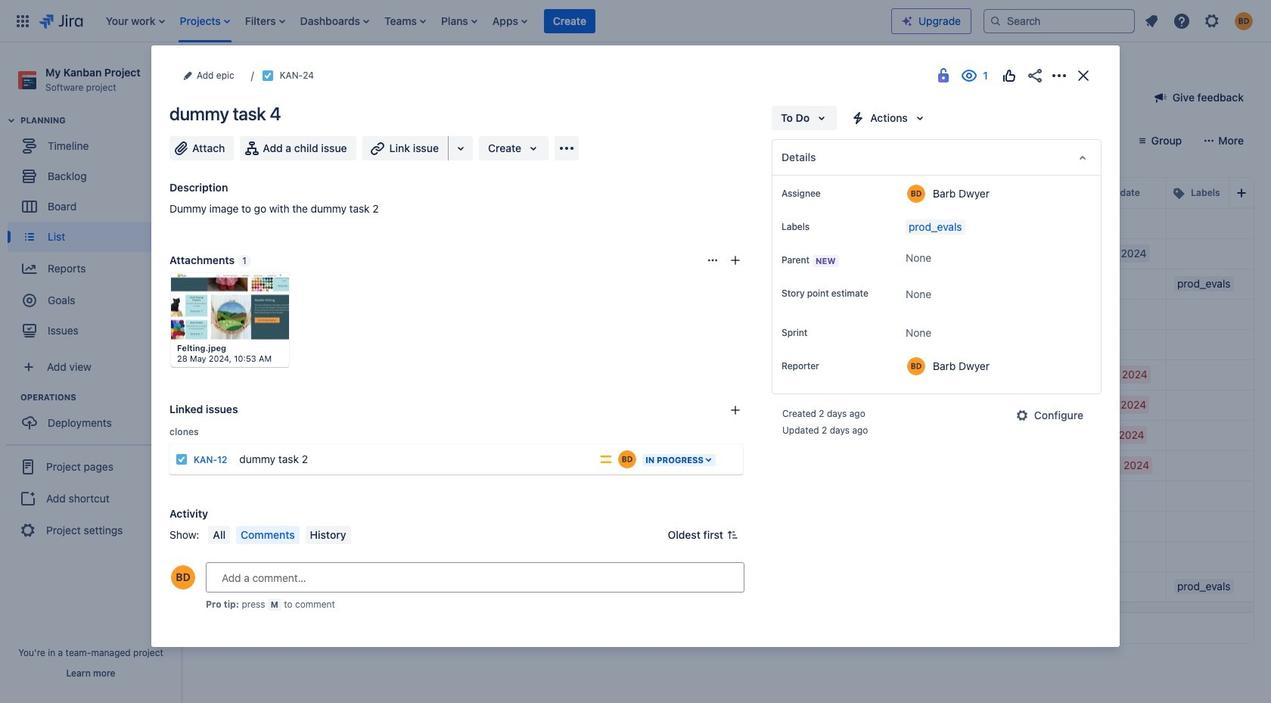 Task type: vqa. For each thing, say whether or not it's contained in the screenshot.
In Progress element
no



Task type: locate. For each thing, give the bounding box(es) containing it.
Add a comment… field
[[206, 562, 745, 593]]

more options for attachments image
[[707, 254, 719, 266]]

reporter pin to top. only you can see pinned fields. image
[[823, 360, 835, 372]]

vote options: no one has voted for this issue yet. image
[[1001, 67, 1019, 85]]

1 horizontal spatial list
[[1138, 7, 1263, 34]]

heading
[[20, 114, 181, 127], [20, 391, 181, 404]]

task image
[[289, 278, 301, 290], [289, 520, 301, 532], [289, 550, 301, 563], [289, 581, 301, 593]]

2 vertical spatial task image
[[289, 339, 301, 351]]

4 task image from the top
[[289, 581, 301, 593]]

1 vertical spatial heading
[[20, 391, 181, 404]]

epic image
[[289, 460, 301, 472]]

heading for the middle 'group'
[[20, 391, 181, 404]]

task image
[[262, 70, 274, 82], [289, 308, 301, 320], [289, 339, 301, 351]]

3 list item from the left
[[241, 0, 290, 42]]

list item
[[101, 0, 169, 42], [175, 0, 235, 42], [241, 0, 290, 42], [296, 0, 374, 42], [380, 0, 431, 42], [437, 0, 482, 42], [488, 0, 532, 42], [544, 0, 596, 42]]

0 vertical spatial task image
[[262, 70, 274, 82]]

7 list item from the left
[[488, 0, 532, 42]]

list
[[98, 0, 892, 42], [1138, 7, 1263, 34]]

8 list item from the left
[[544, 0, 596, 42]]

primary element
[[9, 0, 892, 42]]

2 heading from the top
[[20, 391, 181, 404]]

search image
[[990, 15, 1002, 27]]

menu bar
[[205, 526, 354, 544]]

None search field
[[984, 9, 1135, 33]]

cell
[[436, 178, 739, 208], [436, 208, 739, 239], [345, 239, 436, 269], [345, 269, 436, 299], [436, 269, 739, 299], [345, 299, 436, 329], [436, 299, 739, 329], [939, 299, 1076, 329], [345, 329, 436, 360], [436, 329, 739, 360], [345, 360, 436, 390], [436, 360, 739, 390], [262, 390, 345, 420], [345, 390, 436, 420], [830, 451, 939, 481], [939, 451, 1076, 481], [213, 481, 262, 511], [262, 481, 345, 511], [345, 481, 436, 511], [436, 481, 739, 511], [739, 481, 830, 511], [830, 481, 939, 511], [739, 511, 830, 541], [830, 511, 939, 541], [830, 541, 939, 572], [939, 541, 1076, 572], [830, 572, 939, 602]]

more information about barb dwyer image
[[908, 185, 926, 203]]

banner
[[0, 0, 1272, 42]]

close image
[[1075, 67, 1093, 85]]

1 heading from the top
[[20, 114, 181, 127]]

planning image
[[2, 111, 20, 130]]

details element
[[772, 139, 1102, 176]]

jira image
[[39, 12, 83, 30], [39, 12, 83, 30]]

0 vertical spatial heading
[[20, 114, 181, 127]]

table
[[213, 178, 1272, 613]]

1 task image from the top
[[289, 278, 301, 290]]

sidebar element
[[0, 42, 182, 703]]

2 list item from the left
[[175, 0, 235, 42]]

group
[[8, 114, 181, 351], [8, 391, 181, 443], [6, 444, 176, 552]]

actions image
[[1051, 67, 1069, 85]]

Search list field
[[213, 130, 338, 152]]

dialog
[[151, 45, 1120, 647]]



Task type: describe. For each thing, give the bounding box(es) containing it.
0 vertical spatial group
[[8, 114, 181, 351]]

1 list item from the left
[[101, 0, 169, 42]]

4 list item from the left
[[296, 0, 374, 42]]

copy link to issue image
[[311, 69, 323, 81]]

2 vertical spatial group
[[6, 444, 176, 552]]

2 task image from the top
[[289, 520, 301, 532]]

5 list item from the left
[[380, 0, 431, 42]]

6 list item from the left
[[437, 0, 482, 42]]

parent pin to top. only you can see pinned fields. image
[[842, 254, 854, 266]]

story point estimate pin to top. only you can see pinned fields. image
[[785, 300, 797, 312]]

delete image
[[264, 279, 282, 297]]

1 vertical spatial group
[[8, 391, 181, 443]]

0 horizontal spatial list
[[98, 0, 892, 42]]

Search field
[[984, 9, 1135, 33]]

download image
[[238, 279, 257, 297]]

heading for the topmost 'group'
[[20, 114, 181, 127]]

1 vertical spatial task image
[[289, 308, 301, 320]]

goal image
[[23, 294, 36, 307]]

3 task image from the top
[[289, 550, 301, 563]]

add app image
[[558, 139, 576, 157]]

priority: medium image
[[599, 452, 614, 467]]



